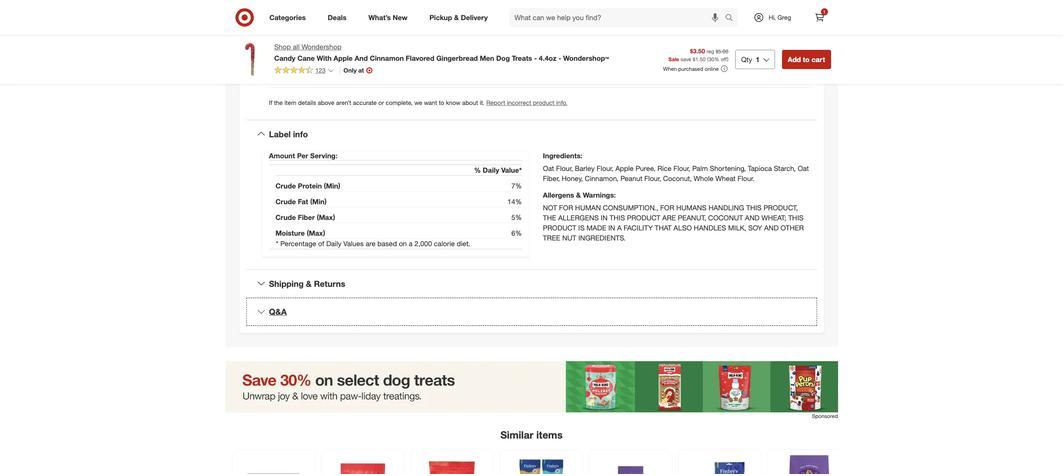 Task type: describe. For each thing, give the bounding box(es) containing it.
1 vertical spatial (max)
[[307, 229, 325, 238]]

about
[[462, 99, 478, 107]]

q&a
[[269, 307, 287, 317]]

fiber,
[[543, 174, 560, 183]]

info
[[293, 129, 308, 139]]

advertisement region
[[225, 362, 838, 413]]

and
[[355, 54, 368, 63]]

What can we help you find? suggestions appear below search field
[[509, 8, 727, 27]]

star crunchy chicken flavor crunchy cat treat for adult cat - 6oz - wondershop™ image
[[416, 456, 488, 474]]

only
[[344, 66, 357, 74]]

the
[[543, 214, 556, 222]]

hi,
[[769, 14, 776, 21]]

2 horizontal spatial this
[[788, 214, 804, 222]]

categories link
[[262, 8, 317, 27]]

peanut,
[[678, 214, 706, 222]]

1 inside "1" link
[[823, 9, 826, 14]]

only at
[[344, 66, 364, 74]]

all
[[293, 42, 300, 51]]

0 horizontal spatial this
[[610, 214, 625, 222]]

tree
[[543, 234, 560, 242]]

are
[[662, 214, 676, 222]]

it.
[[480, 99, 485, 107]]

returns
[[314, 279, 345, 289]]

starch,
[[774, 164, 796, 173]]

finley's all natural variety pack with peanut butter, banana,apple, cinnamon,coconut and pumpkin biscuit dog treats - 4pk/48oz image
[[505, 456, 577, 474]]

treats
[[512, 54, 532, 63]]

old mother hubbard by wellness classic crunchy p-nuttier biscuits mini oven baked with carrot, apple and chicken flavor dog treats - 5oz image
[[595, 456, 666, 474]]

rice
[[658, 164, 672, 173]]

$3.50 reg $5.00 sale save $ 1.50 ( 30 % off )
[[668, 47, 729, 63]]

details
[[298, 99, 316, 107]]

shop all wondershop candy cane with apple and cinnamon flavored gingerbread men dog treats - 4.4oz - wondershop™
[[274, 42, 609, 63]]

qty 1
[[741, 55, 760, 64]]

085239317587
[[286, 17, 326, 25]]

know
[[446, 99, 461, 107]]

finley's all natural apple and cinnamon biscuit dog treats - 24oz image
[[684, 456, 756, 474]]

2 oat from the left
[[798, 164, 809, 173]]

or
[[378, 99, 384, 107]]

(dpci)
[[309, 44, 327, 51]]

123
[[315, 66, 326, 74]]

crude for crude fat (min)
[[276, 197, 296, 206]]

1 link
[[810, 8, 829, 27]]

reg
[[707, 48, 714, 55]]

protein
[[298, 182, 322, 191]]

cart
[[812, 55, 825, 64]]

origin
[[269, 71, 287, 78]]

accurate
[[353, 99, 377, 107]]

candy
[[274, 54, 295, 63]]

shipping & returns button
[[246, 270, 817, 298]]

amount per serving :
[[269, 152, 338, 160]]

flour.
[[738, 174, 755, 183]]

aren't
[[336, 99, 351, 107]]

coconut
[[708, 214, 743, 222]]

report incorrect product info. button
[[486, 99, 568, 107]]

incorrect
[[507, 99, 531, 107]]

& for delivery
[[454, 13, 459, 22]]

info.
[[556, 99, 568, 107]]

083-
[[331, 44, 343, 51]]

14%
[[508, 197, 522, 206]]

similar items region
[[225, 362, 850, 474]]

q&a button
[[246, 298, 817, 326]]

ingredients:
[[543, 152, 583, 160]]

17-
[[343, 44, 352, 51]]

pickup & delivery link
[[422, 8, 499, 27]]

number
[[284, 44, 307, 51]]

cane
[[297, 54, 315, 63]]

barley
[[575, 164, 595, 173]]

value*
[[501, 166, 522, 175]]

5%
[[511, 213, 522, 222]]

wondershop™
[[563, 54, 609, 63]]

men
[[480, 54, 494, 63]]

save
[[681, 56, 691, 63]]

imported
[[290, 71, 315, 78]]

also
[[674, 224, 692, 232]]

if
[[269, 99, 272, 107]]

% daily value*
[[474, 166, 522, 175]]

ingredients: oat flour, barley flour, apple puree, rice flour, palm shortening, tapioca starch, oat fiber, honey, cinnamon, peanut flour, coconut, whole wheat flour.
[[543, 152, 809, 183]]

flour, up honey,
[[556, 164, 573, 173]]

add
[[788, 55, 801, 64]]

flavored
[[406, 54, 434, 63]]

1 vertical spatial and
[[764, 224, 779, 232]]

categories
[[269, 13, 306, 22]]

delivery
[[461, 13, 488, 22]]

30
[[709, 56, 714, 63]]

crude fat (min)
[[276, 197, 327, 206]]

other
[[781, 224, 804, 232]]

wondershop
[[302, 42, 341, 51]]

to inside button
[[803, 55, 810, 64]]

handles
[[694, 224, 726, 232]]

plush toy & dog treat combo with apple & cinnamon flavor - 6oz - wondershop™ image
[[237, 456, 309, 474]]

0 horizontal spatial and
[[745, 214, 760, 222]]

calorie
[[434, 239, 455, 248]]



Task type: locate. For each thing, give the bounding box(es) containing it.
this up 'other'
[[788, 214, 804, 222]]

1 vertical spatial 1
[[756, 55, 760, 64]]

crude up moisture at the left of the page
[[276, 213, 296, 222]]

0 horizontal spatial daily
[[326, 239, 341, 248]]

humans
[[676, 204, 707, 212]]

& right pickup on the left top of the page
[[454, 13, 459, 22]]

1 crude from the top
[[276, 182, 296, 191]]

& for returns
[[306, 279, 312, 289]]

warnings:
[[583, 191, 616, 200]]

product up tree
[[543, 224, 576, 232]]

this up soy
[[746, 204, 762, 212]]

daily right of
[[326, 239, 341, 248]]

are
[[366, 239, 376, 248]]

sale
[[668, 56, 679, 63]]

want
[[424, 99, 437, 107]]

1 horizontal spatial and
[[764, 224, 779, 232]]

2 horizontal spatial &
[[576, 191, 581, 200]]

is
[[578, 224, 585, 232]]

1 vertical spatial daily
[[326, 239, 341, 248]]

(min) for crude protein (min)
[[324, 182, 340, 191]]

(min) right fat
[[310, 197, 327, 206]]

qty
[[741, 55, 752, 64]]

label
[[269, 129, 291, 139]]

moisture
[[276, 229, 305, 238]]

(max) right fiber
[[317, 213, 335, 222]]

allergens & warnings: not for human consumption., for humans handling this product, the allergens in this product are peanut, coconut and wheat; this product is made in a facility that also handles milk, soy and other tree nut ingredients.
[[543, 191, 804, 242]]

: left the '083-'
[[327, 44, 329, 51]]

for up are
[[660, 204, 674, 212]]

(max)
[[317, 213, 335, 222], [307, 229, 325, 238]]

123 link
[[274, 66, 334, 76]]

0 vertical spatial crude
[[276, 182, 296, 191]]

report
[[486, 99, 505, 107]]

3 crude from the top
[[276, 213, 296, 222]]

above
[[318, 99, 334, 107]]

sponsored
[[812, 413, 838, 420]]

made
[[587, 224, 606, 232]]

* percentage of daily values are based on a 2,000 calorie diet.
[[276, 239, 470, 248]]

old mother hubbard by wellness classic crunchy p-nuttier biscuits small oven baked with carrot, apple and peanut butter flavor dog treats - 20oz image
[[773, 456, 845, 474]]

& inside 'dropdown button'
[[306, 279, 312, 289]]

1
[[823, 9, 826, 14], [756, 55, 760, 64]]

1 vertical spatial crude
[[276, 197, 296, 206]]

(min) for crude fat (min)
[[310, 197, 327, 206]]

image of candy cane with apple and cinnamon flavored gingerbread men dog treats - 4.4oz - wondershop™ image
[[232, 42, 267, 77]]

product up facility
[[627, 214, 660, 222]]

% inside $3.50 reg $5.00 sale save $ 1.50 ( 30 % off )
[[714, 56, 719, 63]]

1 vertical spatial to
[[439, 99, 444, 107]]

)
[[727, 56, 729, 63]]

(min) right protein
[[324, 182, 340, 191]]

0 horizontal spatial -
[[534, 54, 537, 63]]

- right 4.4oz in the right top of the page
[[558, 54, 561, 63]]

product
[[533, 99, 555, 107]]

milk,
[[728, 224, 746, 232]]

crude left fat
[[276, 197, 296, 206]]

apple
[[334, 54, 353, 63]]

& for warnings:
[[576, 191, 581, 200]]

crude for crude fiber (max)
[[276, 213, 296, 222]]

cinnamon
[[370, 54, 404, 63]]

product,
[[764, 204, 798, 212]]

deals
[[328, 13, 347, 22]]

0 vertical spatial daily
[[483, 166, 499, 175]]

1 vertical spatial in
[[608, 224, 615, 232]]

1 oat from the left
[[543, 164, 554, 173]]

flour, up the coconut,
[[674, 164, 690, 173]]

this up a
[[610, 214, 625, 222]]

whole
[[694, 174, 714, 183]]

we
[[414, 99, 422, 107]]

1 vertical spatial (min)
[[310, 197, 327, 206]]

% left the off
[[714, 56, 719, 63]]

0 horizontal spatial to
[[439, 99, 444, 107]]

0 vertical spatial (max)
[[317, 213, 335, 222]]

peanut
[[621, 174, 642, 183]]

1 horizontal spatial oat
[[798, 164, 809, 173]]

allergens
[[543, 191, 574, 200]]

item
[[269, 44, 282, 51]]

crude up crude fat (min) at the top left
[[276, 182, 296, 191]]

off
[[721, 56, 727, 63]]

crude protein (min)
[[276, 182, 340, 191]]

1 horizontal spatial product
[[627, 214, 660, 222]]

1 horizontal spatial daily
[[483, 166, 499, 175]]

0 vertical spatial %
[[714, 56, 719, 63]]

item number (dpci) : 083-17-2873
[[269, 44, 366, 51]]

fiber
[[298, 213, 315, 222]]

2 vertical spatial crude
[[276, 213, 296, 222]]

2 for from the left
[[660, 204, 674, 212]]

oat right starch,
[[798, 164, 809, 173]]

1 - from the left
[[534, 54, 537, 63]]

& left returns
[[306, 279, 312, 289]]

0 horizontal spatial in
[[601, 214, 608, 222]]

*
[[276, 239, 278, 248]]

for
[[559, 204, 573, 212], [660, 204, 674, 212]]

gingerbread flavor dog treat biscuit with oats for adult dog - 6oz - wondershop™ image
[[327, 456, 399, 474]]

origin : imported
[[269, 71, 315, 78]]

tapioca
[[748, 164, 772, 173]]

: left 085239317587
[[282, 17, 284, 25]]

1 right qty
[[756, 55, 760, 64]]

soy
[[748, 224, 762, 232]]

0 vertical spatial and
[[745, 214, 760, 222]]

values
[[343, 239, 364, 248]]

flour, up cinnamon, in the top of the page
[[597, 164, 614, 173]]

1 vertical spatial %
[[474, 166, 481, 175]]

ingredients.
[[578, 234, 626, 242]]

0 vertical spatial 1
[[823, 9, 826, 14]]

to right 'want'
[[439, 99, 444, 107]]

item
[[284, 99, 296, 107]]

0 horizontal spatial 1
[[756, 55, 760, 64]]

when
[[663, 65, 677, 72]]

human
[[575, 204, 601, 212]]

1 horizontal spatial to
[[803, 55, 810, 64]]

(max) up of
[[307, 229, 325, 238]]

0 vertical spatial to
[[803, 55, 810, 64]]

& up 'human'
[[576, 191, 581, 200]]

consumption.,
[[603, 204, 658, 212]]

apple
[[616, 164, 634, 173]]

oat up fiber,
[[543, 164, 554, 173]]

0 horizontal spatial product
[[543, 224, 576, 232]]

0 vertical spatial in
[[601, 214, 608, 222]]

crude for crude protein (min)
[[276, 182, 296, 191]]

to right add on the top
[[803, 55, 810, 64]]

% left "value*"
[[474, 166, 481, 175]]

: left imported
[[287, 71, 288, 78]]

1.50
[[695, 56, 706, 63]]

and down wheat;
[[764, 224, 779, 232]]

(
[[707, 56, 709, 63]]

pickup
[[429, 13, 452, 22]]

2 crude from the top
[[276, 197, 296, 206]]

0 horizontal spatial oat
[[543, 164, 554, 173]]

1 horizontal spatial &
[[454, 13, 459, 22]]

0 horizontal spatial %
[[474, 166, 481, 175]]

1 vertical spatial product
[[543, 224, 576, 232]]

what's new link
[[361, 8, 419, 27]]

1 right greg
[[823, 9, 826, 14]]

allergens
[[558, 214, 599, 222]]

2,000
[[415, 239, 432, 248]]

(min)
[[324, 182, 340, 191], [310, 197, 327, 206]]

1 horizontal spatial for
[[660, 204, 674, 212]]

6%
[[511, 229, 522, 238]]

1 horizontal spatial this
[[746, 204, 762, 212]]

1 horizontal spatial -
[[558, 54, 561, 63]]

and up soy
[[745, 214, 760, 222]]

in left a
[[608, 224, 615, 232]]

for down allergens
[[559, 204, 573, 212]]

0 vertical spatial &
[[454, 13, 459, 22]]

moisture (max)
[[276, 229, 325, 238]]

with
[[317, 54, 332, 63]]

0 vertical spatial product
[[627, 214, 660, 222]]

diet.
[[457, 239, 470, 248]]

$
[[693, 56, 695, 63]]

0 horizontal spatial for
[[559, 204, 573, 212]]

daily left "value*"
[[483, 166, 499, 175]]

2 - from the left
[[558, 54, 561, 63]]

0 vertical spatial (min)
[[324, 182, 340, 191]]

2 vertical spatial &
[[306, 279, 312, 289]]

1 horizontal spatial in
[[608, 224, 615, 232]]

: right per
[[336, 152, 338, 160]]

flour, down puree,
[[644, 174, 661, 183]]

1 vertical spatial &
[[576, 191, 581, 200]]

& inside allergens & warnings: not for human consumption., for humans handling this product, the allergens in this product are peanut, coconut and wheat; this product is made in a facility that also handles milk, soy and other tree nut ingredients.
[[576, 191, 581, 200]]

on
[[399, 239, 407, 248]]

label info
[[269, 129, 308, 139]]

if the item details above aren't accurate or complete, we want to know about it. report incorrect product info.
[[269, 99, 568, 107]]

1 horizontal spatial 1
[[823, 9, 826, 14]]

purchased
[[678, 65, 703, 72]]

what's new
[[368, 13, 408, 22]]

palm
[[692, 164, 708, 173]]

in up made
[[601, 214, 608, 222]]

1 horizontal spatial %
[[714, 56, 719, 63]]

0 horizontal spatial &
[[306, 279, 312, 289]]

of
[[318, 239, 324, 248]]

- left 4.4oz in the right top of the page
[[534, 54, 537, 63]]

shop
[[274, 42, 291, 51]]

handling
[[709, 204, 744, 212]]

1 for from the left
[[559, 204, 573, 212]]

add to cart
[[788, 55, 825, 64]]

in
[[601, 214, 608, 222], [608, 224, 615, 232]]

items
[[536, 429, 563, 441]]



Task type: vqa. For each thing, say whether or not it's contained in the screenshot.
MANDALORIAN inside Star Wars Lightsaber Forge Ultimate Mandalorian Masterworks Set Add to cart
no



